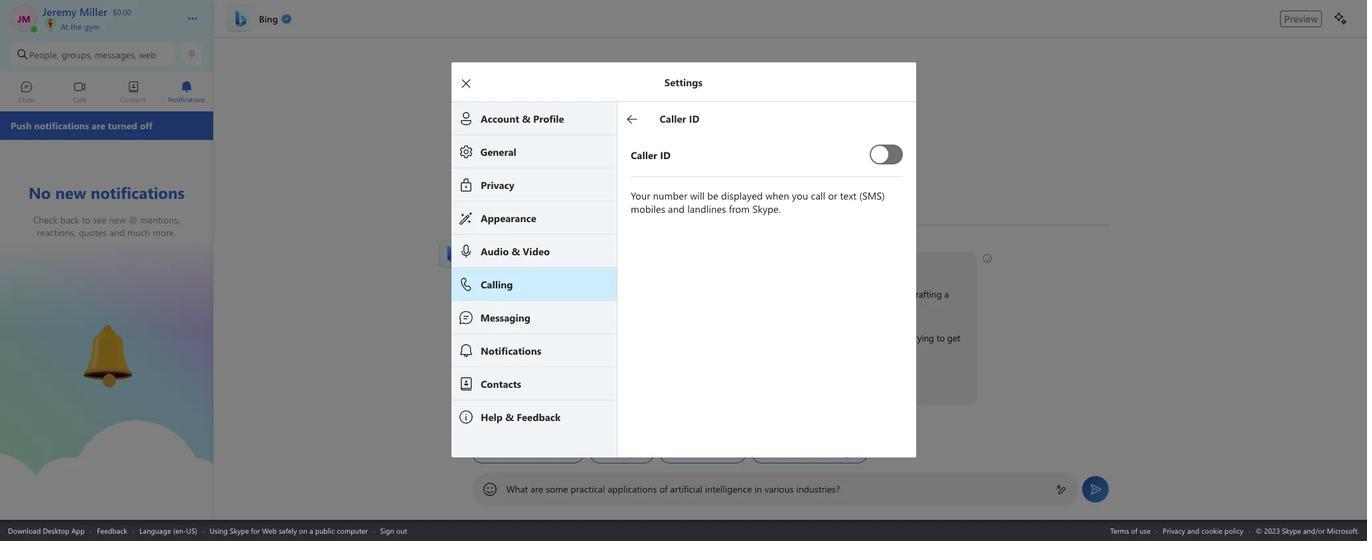 Task type: locate. For each thing, give the bounding box(es) containing it.
1 vertical spatial for
[[501, 303, 513, 315]]

of left artificial
[[659, 483, 668, 496]]

the
[[71, 21, 82, 32], [693, 448, 704, 459], [792, 448, 803, 459]]

to right trying
[[936, 332, 945, 345]]

trying
[[910, 332, 934, 345]]

intelligence
[[705, 483, 752, 496]]

for right story
[[501, 303, 513, 315]]

vegan
[[642, 288, 666, 301]]

to left start
[[525, 376, 534, 388]]

bell
[[67, 320, 84, 334]]

a left joke
[[625, 448, 629, 459]]

1 vertical spatial me
[[698, 303, 711, 315]]

2 i'm from the left
[[563, 332, 575, 345]]

the right at
[[71, 21, 82, 32]]

1 horizontal spatial for
[[501, 303, 513, 315]]

of up kids.
[[547, 288, 555, 301]]

2 horizontal spatial a
[[944, 288, 949, 301]]

how
[[547, 259, 565, 272], [760, 448, 776, 459]]

what are some practical applications of artificial intelligence in various industries?
[[506, 483, 840, 496]]

computer
[[337, 526, 368, 536]]

type right over,
[[577, 376, 595, 388]]

people, groups, messages, web button
[[11, 42, 176, 66]]

in
[[566, 303, 574, 315]]

1 vertical spatial a
[[625, 448, 629, 459]]

web
[[139, 48, 156, 61]]

a right drafting
[[944, 288, 949, 301]]

0 vertical spatial how
[[547, 259, 565, 272]]

you right help
[[608, 259, 623, 272]]

1 horizontal spatial of
[[659, 483, 668, 496]]

1 horizontal spatial the
[[693, 448, 704, 459]]

in left various
[[755, 483, 762, 496]]

i'm right so
[[563, 332, 575, 345]]

of
[[547, 288, 555, 301], [659, 483, 668, 496], [1131, 526, 1138, 536]]

drafting
[[910, 288, 942, 301]]

type up curious
[[527, 288, 545, 301]]

1 i'm from the left
[[479, 332, 491, 345]]

!
[[542, 259, 544, 272]]

me
[[496, 288, 508, 301], [698, 303, 711, 315], [611, 448, 622, 459]]

did
[[778, 448, 789, 459]]

download desktop app
[[8, 526, 85, 536]]

the inside "button"
[[71, 21, 82, 32]]

curious
[[515, 303, 544, 315]]

groups,
[[62, 48, 92, 61], [576, 303, 606, 315]]

2 get from the left
[[947, 332, 960, 345]]

bing's
[[528, 449, 551, 458]]

0 horizontal spatial you
[[487, 376, 501, 388]]

0 vertical spatial of
[[547, 288, 555, 301]]

you right if
[[487, 376, 501, 388]]

groups, inside button
[[62, 48, 92, 61]]

what's
[[668, 448, 691, 459]]

2 vertical spatial for
[[251, 526, 260, 536]]

over,
[[556, 376, 575, 388]]

2 horizontal spatial the
[[792, 448, 803, 459]]

some
[[546, 483, 568, 496]]

1 horizontal spatial how
[[760, 448, 776, 459]]

the for what's
[[693, 448, 704, 459]]

tell
[[598, 448, 609, 459]]

me for tell me a joke
[[611, 448, 622, 459]]

with
[[713, 303, 730, 315]]

i left might on the bottom of the page
[[676, 332, 678, 345]]

in up with
[[715, 288, 722, 301]]

am
[[508, 240, 520, 251]]

at the gym
[[58, 21, 100, 32]]

1 vertical spatial i
[[676, 332, 678, 345]]

groups, down at the gym
[[62, 48, 92, 61]]

trip
[[842, 288, 856, 301]]

in inside ask me any type of question, like finding vegan restaurants in cambridge, itinerary for your trip to europe or drafting a story for curious kids. in groups, remember to mention me with @bing. i'm an ai preview, so i'm still learning. sometimes i might say something weird. don't get mad at me, i'm just trying to get better! if you want to start over, type
[[715, 288, 722, 301]]

0 horizontal spatial the
[[71, 21, 82, 32]]

1 vertical spatial type
[[577, 376, 595, 388]]

2 horizontal spatial i'm
[[879, 332, 891, 345]]

1 vertical spatial groups,
[[576, 303, 606, 315]]

messages,
[[95, 48, 137, 61]]

to
[[858, 288, 866, 301], [652, 303, 660, 315], [936, 332, 945, 345], [525, 376, 534, 388]]

Caller ID checkbox
[[869, 139, 903, 170]]

1 horizontal spatial i
[[676, 332, 678, 345]]

0 horizontal spatial me
[[496, 288, 508, 301]]

groups, down like
[[576, 303, 606, 315]]

today?
[[625, 259, 652, 272]]

0 horizontal spatial i'm
[[479, 332, 491, 345]]

for
[[808, 288, 819, 301], [501, 303, 513, 315], [251, 526, 260, 536]]

mad
[[832, 332, 850, 345]]

(en-
[[173, 526, 186, 536]]

0 vertical spatial you
[[608, 259, 623, 272]]

1 horizontal spatial type
[[577, 376, 595, 388]]

0 horizontal spatial type
[[527, 288, 545, 301]]

me left with
[[698, 303, 711, 315]]

me for ask me any type of question, like finding vegan restaurants in cambridge, itinerary for your trip to europe or drafting a story for curious kids. in groups, remember to mention me with @bing. i'm an ai preview, so i'm still learning. sometimes i might say something weird. don't get mad at me, i'm just trying to get better! if you want to start over, type
[[496, 288, 508, 301]]

2 horizontal spatial for
[[808, 288, 819, 301]]

1 horizontal spatial groups,
[[576, 303, 606, 315]]

9:24
[[491, 240, 506, 251]]

us)
[[186, 526, 197, 536]]

1 vertical spatial how
[[760, 448, 776, 459]]

ask me any type of question, like finding vegan restaurants in cambridge, itinerary for your trip to europe or drafting a story for curious kids. in groups, remember to mention me with @bing. i'm an ai preview, so i'm still learning. sometimes i might say something weird. don't get mad at me, i'm just trying to get better! if you want to start over, type
[[479, 288, 962, 388]]

2 vertical spatial a
[[309, 526, 313, 536]]

a right the on
[[309, 526, 313, 536]]

2 vertical spatial of
[[1131, 526, 1138, 536]]

web
[[262, 526, 277, 536]]

begin?
[[836, 448, 859, 459]]

0 vertical spatial me
[[496, 288, 508, 301]]

the right did
[[792, 448, 803, 459]]

ask
[[479, 288, 493, 301]]

if
[[479, 376, 484, 388]]

get
[[817, 332, 830, 345], [947, 332, 960, 345]]

finding
[[612, 288, 640, 301]]

better!
[[479, 347, 505, 359]]

2 vertical spatial me
[[611, 448, 622, 459]]

europe
[[869, 288, 897, 301]]

you inside ask me any type of question, like finding vegan restaurants in cambridge, itinerary for your trip to europe or drafting a story for curious kids. in groups, remember to mention me with @bing. i'm an ai preview, so i'm still learning. sometimes i might say something weird. don't get mad at me, i'm just trying to get better! if you want to start over, type
[[487, 376, 501, 388]]

get right trying
[[947, 332, 960, 345]]

various
[[765, 483, 794, 496]]

1 horizontal spatial a
[[625, 448, 629, 459]]

0 vertical spatial in
[[715, 288, 722, 301]]

me right tell
[[611, 448, 622, 459]]

cookie
[[1201, 526, 1223, 536]]

i'm left just at the right bottom of page
[[879, 332, 891, 345]]

say
[[707, 332, 720, 345]]

i
[[584, 259, 586, 272], [676, 332, 678, 345]]

type
[[527, 288, 545, 301], [577, 376, 595, 388]]

0 horizontal spatial get
[[817, 332, 830, 345]]

tab list
[[0, 75, 213, 112]]

0 vertical spatial i
[[584, 259, 586, 272]]

for left "your"
[[808, 288, 819, 301]]

0 vertical spatial a
[[944, 288, 949, 301]]

discover bing's magic
[[494, 449, 576, 458]]

me inside button
[[611, 448, 622, 459]]

0 horizontal spatial of
[[547, 288, 555, 301]]

0 vertical spatial groups,
[[62, 48, 92, 61]]

bing
[[523, 259, 542, 272]]

me,
[[862, 332, 877, 345]]

for left web at the left
[[251, 526, 260, 536]]

1 horizontal spatial me
[[611, 448, 622, 459]]

of left use
[[1131, 526, 1138, 536]]

i'm left an
[[479, 332, 491, 345]]

me left any on the bottom left
[[496, 288, 508, 301]]

1 vertical spatial in
[[755, 483, 762, 496]]

the right "what's"
[[693, 448, 704, 459]]

0 horizontal spatial in
[[715, 288, 722, 301]]

language (en-us)
[[140, 526, 197, 536]]

terms
[[1110, 526, 1129, 536]]

feedback link
[[97, 526, 127, 536]]

a inside button
[[625, 448, 629, 459]]

magic
[[553, 449, 576, 458]]

i right can
[[584, 259, 586, 272]]

1 vertical spatial of
[[659, 483, 668, 496]]

1 vertical spatial you
[[487, 376, 501, 388]]

skype
[[230, 526, 249, 536]]

groups, inside ask me any type of question, like finding vegan restaurants in cambridge, itinerary for your trip to europe or drafting a story for curious kids. in groups, remember to mention me with @bing. i'm an ai preview, so i'm still learning. sometimes i might say something weird. don't get mad at me, i'm just trying to get better! if you want to start over, type
[[576, 303, 606, 315]]

at the gym button
[[42, 19, 174, 32]]

get left mad
[[817, 332, 830, 345]]

story
[[479, 303, 499, 315]]

artificial
[[670, 483, 702, 496]]

how left did
[[760, 448, 776, 459]]

tell me a joke button
[[590, 443, 654, 464]]

gym
[[84, 21, 100, 32]]

0 horizontal spatial groups,
[[62, 48, 92, 61]]

restaurants
[[669, 288, 713, 301]]

so
[[551, 332, 560, 345]]

1 horizontal spatial you
[[608, 259, 623, 272]]

mention
[[663, 303, 696, 315]]

1 horizontal spatial get
[[947, 332, 960, 345]]

how right !
[[547, 259, 565, 272]]

1 horizontal spatial i'm
[[563, 332, 575, 345]]

0 horizontal spatial how
[[547, 259, 565, 272]]

2 horizontal spatial of
[[1131, 526, 1138, 536]]

your
[[822, 288, 840, 301]]



Task type: describe. For each thing, give the bounding box(es) containing it.
hey,
[[479, 259, 496, 272]]

cambridge,
[[725, 288, 771, 301]]

feedback
[[97, 526, 127, 536]]

privacy and cookie policy
[[1163, 526, 1244, 536]]

of inside ask me any type of question, like finding vegan restaurants in cambridge, itinerary for your trip to europe or drafting a story for curious kids. in groups, remember to mention me with @bing. i'm an ai preview, so i'm still learning. sometimes i might say something weird. don't get mad at me, i'm just trying to get better! if you want to start over, type
[[547, 288, 555, 301]]

or
[[899, 288, 908, 301]]

people, groups, messages, web
[[29, 48, 156, 61]]

question,
[[557, 288, 594, 301]]

and
[[1187, 526, 1199, 536]]

1 get from the left
[[817, 332, 830, 345]]

weird.
[[767, 332, 790, 345]]

using skype for web safely on a public computer link
[[209, 526, 368, 536]]

1 horizontal spatial in
[[755, 483, 762, 496]]

0 vertical spatial for
[[808, 288, 819, 301]]

sign out link
[[380, 526, 407, 536]]

applications
[[608, 483, 657, 496]]

(openhands)
[[877, 375, 927, 388]]

still
[[577, 332, 590, 345]]

i inside ask me any type of question, like finding vegan restaurants in cambridge, itinerary for your trip to europe or drafting a story for curious kids. in groups, remember to mention me with @bing. i'm an ai preview, so i'm still learning. sometimes i might say something weird. don't get mad at me, i'm just trying to get better! if you want to start over, type
[[676, 332, 678, 345]]

public
[[315, 526, 335, 536]]

at
[[61, 21, 68, 32]]

preview
[[1284, 13, 1318, 24]]

how did the universe begin?
[[760, 448, 859, 459]]

an
[[494, 332, 503, 345]]

to down vegan
[[652, 303, 660, 315]]

this
[[498, 259, 513, 272]]

download desktop app link
[[8, 526, 85, 536]]

language (en-us) link
[[140, 526, 197, 536]]

bing,
[[472, 240, 489, 251]]

0 vertical spatial type
[[527, 288, 545, 301]]

just
[[894, 332, 908, 345]]

terms of use
[[1110, 526, 1151, 536]]

0 horizontal spatial a
[[309, 526, 313, 536]]

newtopic
[[597, 376, 635, 388]]

don't
[[793, 332, 814, 345]]

how inside button
[[760, 448, 776, 459]]

start
[[536, 376, 554, 388]]

0 horizontal spatial for
[[251, 526, 260, 536]]

might
[[681, 332, 704, 345]]

3 i'm from the left
[[879, 332, 891, 345]]

ai
[[506, 332, 514, 345]]

download
[[8, 526, 41, 536]]

people,
[[29, 48, 59, 61]]

can
[[568, 259, 581, 272]]

privacy and cookie policy link
[[1163, 526, 1244, 536]]

is
[[515, 259, 521, 272]]

use
[[1140, 526, 1151, 536]]

bing, 9:24 am
[[472, 240, 520, 251]]

industries?
[[796, 483, 840, 496]]

sometimes
[[629, 332, 674, 345]]

caller id dialog
[[451, 62, 936, 458]]

universe
[[805, 448, 834, 459]]

language
[[140, 526, 171, 536]]

are
[[531, 483, 543, 496]]

app
[[71, 526, 85, 536]]

practical
[[571, 483, 605, 496]]

discover
[[494, 449, 526, 458]]

Type a message text field
[[506, 483, 1045, 496]]

what
[[506, 483, 528, 496]]

what's the weather?
[[668, 448, 738, 459]]

want
[[504, 376, 523, 388]]

0 horizontal spatial i
[[584, 259, 586, 272]]

learning.
[[593, 332, 627, 345]]

using skype for web safely on a public computer
[[209, 526, 368, 536]]

help
[[589, 259, 606, 272]]

safely
[[279, 526, 297, 536]]

on
[[299, 526, 307, 536]]

sign out
[[380, 526, 407, 536]]

tell me a joke
[[598, 448, 645, 459]]

a inside ask me any type of question, like finding vegan restaurants in cambridge, itinerary for your trip to europe or drafting a story for curious kids. in groups, remember to mention me with @bing. i'm an ai preview, so i'm still learning. sometimes i might say something weird. don't get mad at me, i'm just trying to get better! if you want to start over, type
[[944, 288, 949, 301]]

2 horizontal spatial me
[[698, 303, 711, 315]]

remember
[[608, 303, 650, 315]]

kids.
[[546, 303, 564, 315]]

using
[[209, 526, 228, 536]]

the for at
[[71, 21, 82, 32]]

desktop
[[43, 526, 69, 536]]

weather?
[[706, 448, 738, 459]]

@bing.
[[733, 303, 761, 315]]

something
[[722, 332, 764, 345]]

joke
[[631, 448, 645, 459]]

to right "trip"
[[858, 288, 866, 301]]

what's the weather? button
[[659, 443, 746, 464]]

any
[[511, 288, 525, 301]]

preview,
[[516, 332, 549, 345]]

itinerary
[[773, 288, 806, 301]]



Task type: vqa. For each thing, say whether or not it's contained in the screenshot.
'restaurants' in the bottom of the page
yes



